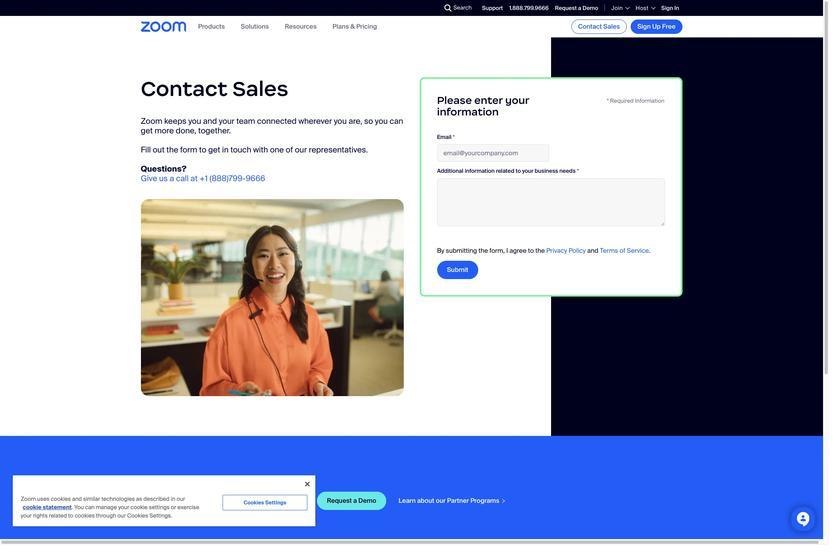 Task type: locate. For each thing, give the bounding box(es) containing it.
email *
[[437, 133, 455, 141]]

1 horizontal spatial cookies
[[75, 513, 95, 520]]

2 you from the left
[[334, 116, 347, 126]]

0 horizontal spatial and
[[72, 496, 82, 503]]

0 horizontal spatial sign
[[638, 22, 651, 31]]

in up or
[[171, 496, 175, 503]]

0 vertical spatial related
[[496, 168, 515, 175]]

cookies down as
[[127, 513, 148, 520]]

in
[[675, 4, 680, 11]]

can
[[390, 116, 404, 126], [85, 504, 95, 511]]

0 vertical spatial in
[[222, 145, 229, 155]]

get
[[141, 125, 153, 136], [208, 145, 220, 155]]

submit
[[447, 266, 469, 274]]

0 vertical spatial can
[[390, 116, 404, 126]]

pricing
[[357, 22, 377, 31]]

terms of service link
[[600, 247, 649, 255]]

sign left up
[[638, 22, 651, 31]]

0 vertical spatial sales
[[604, 22, 620, 31]]

programs
[[471, 497, 500, 505]]

your right enter
[[506, 94, 530, 107]]

the for form,
[[479, 247, 488, 255]]

sales down join at top
[[604, 22, 620, 31]]

&
[[351, 22, 355, 31]]

0 horizontal spatial contact
[[141, 76, 228, 102]]

0 horizontal spatial contact sales
[[141, 76, 289, 102]]

in inside contact sales main content
[[222, 145, 229, 155]]

our up exercise
[[177, 496, 185, 503]]

1 horizontal spatial sales
[[604, 22, 620, 31]]

0 horizontal spatial a
[[170, 173, 174, 184]]

and right policy
[[588, 247, 599, 255]]

1 horizontal spatial in
[[222, 145, 229, 155]]

the left form,
[[479, 247, 488, 255]]

1 vertical spatial of
[[620, 247, 626, 255]]

0 vertical spatial and
[[203, 116, 217, 126]]

sales up team
[[233, 76, 289, 102]]

1 horizontal spatial request a demo
[[555, 4, 599, 11]]

0 horizontal spatial can
[[85, 504, 95, 511]]

sign left 'in' at the top of page
[[662, 4, 674, 11]]

* right needs
[[577, 168, 579, 175]]

0 vertical spatial request a demo
[[555, 4, 599, 11]]

1 horizontal spatial get
[[208, 145, 220, 155]]

0 horizontal spatial *
[[453, 133, 455, 141]]

similar
[[83, 496, 100, 503]]

business
[[535, 168, 559, 175]]

touch
[[231, 145, 251, 155]]

contact sales main content
[[0, 37, 824, 546]]

your down technologies
[[118, 504, 129, 511]]

1 horizontal spatial *
[[577, 168, 579, 175]]

give us a call at +1 (888)799-9666 link
[[141, 173, 265, 184]]

0 vertical spatial information
[[437, 106, 499, 118]]

1 horizontal spatial demo
[[583, 4, 599, 11]]

zoom inside zoom uses cookies and similar technologies as described in our cookie statement
[[21, 496, 36, 503]]

the right out
[[167, 145, 178, 155]]

you right so in the top of the page
[[375, 116, 388, 126]]

1 horizontal spatial contact sales
[[579, 22, 620, 31]]

your left team
[[219, 116, 235, 126]]

the left privacy
[[536, 247, 545, 255]]

0 vertical spatial request
[[555, 4, 577, 11]]

1 horizontal spatial cookie
[[131, 504, 148, 511]]

.  you can manage your cookie settings or exercise your rights related to cookies through our cookies settings.
[[21, 504, 199, 520]]

and inside zoom keeps you and your team connected wherever you are, so you can get more done, together.
[[203, 116, 217, 126]]

can right so in the top of the page
[[390, 116, 404, 126]]

0 horizontal spatial you
[[188, 116, 201, 126]]

a
[[579, 4, 582, 11], [170, 173, 174, 184], [354, 497, 357, 505]]

in left touch
[[222, 145, 229, 155]]

cookie
[[23, 504, 42, 511], [131, 504, 148, 511]]

you
[[74, 504, 84, 511]]

related down statement
[[49, 513, 67, 520]]

0 horizontal spatial related
[[49, 513, 67, 520]]

demo
[[583, 4, 599, 11], [359, 497, 377, 505]]

free
[[663, 22, 676, 31]]

0 horizontal spatial in
[[171, 496, 175, 503]]

0 vertical spatial cookies
[[51, 496, 71, 503]]

by submitting the form, i agree to the privacy policy and terms of service .
[[437, 247, 651, 255]]

1 vertical spatial sign
[[638, 22, 651, 31]]

cookies
[[244, 500, 264, 507], [127, 513, 148, 520]]

our
[[295, 145, 307, 155], [177, 496, 185, 503], [436, 497, 446, 505], [117, 513, 126, 520]]

1 vertical spatial contact
[[141, 76, 228, 102]]

1 vertical spatial related
[[49, 513, 67, 520]]

cookie inside zoom uses cookies and similar technologies as described in our cookie statement
[[23, 504, 42, 511]]

0 horizontal spatial sales
[[233, 76, 289, 102]]

form
[[180, 145, 197, 155]]

request a demo
[[555, 4, 599, 11], [327, 497, 377, 505]]

request a demo link
[[555, 4, 599, 11], [317, 492, 387, 510]]

1 horizontal spatial sign
[[662, 4, 674, 11]]

can down similar
[[85, 504, 95, 511]]

call
[[176, 173, 189, 184]]

to left business
[[516, 168, 521, 175]]

you left are,
[[334, 116, 347, 126]]

team
[[237, 116, 255, 126]]

2 horizontal spatial a
[[579, 4, 582, 11]]

0 horizontal spatial of
[[286, 145, 293, 155]]

search
[[454, 4, 472, 11]]

cookies settings button
[[223, 495, 308, 511]]

search image
[[445, 4, 452, 12]]

none text field inside please enter your information 'element'
[[437, 179, 665, 226]]

and inside zoom uses cookies and similar technologies as described in our cookie statement
[[72, 496, 82, 503]]

0 vertical spatial *
[[607, 97, 609, 104]]

1 horizontal spatial contact
[[579, 22, 602, 31]]

your for .  you can manage your cookie settings or exercise your rights related to cookies through our cookies settings.
[[118, 504, 129, 511]]

0 vertical spatial cookies
[[244, 500, 264, 507]]

plans
[[333, 22, 349, 31]]

2 horizontal spatial you
[[375, 116, 388, 126]]

sign for sign in
[[662, 4, 674, 11]]

demo up contact sales link
[[583, 4, 599, 11]]

of right one
[[286, 145, 293, 155]]

0 horizontal spatial get
[[141, 125, 153, 136]]

in
[[222, 145, 229, 155], [171, 496, 175, 503]]

2 horizontal spatial *
[[607, 97, 609, 104]]

0 horizontal spatial cookie
[[23, 504, 42, 511]]

0 vertical spatial contact
[[579, 22, 602, 31]]

2 cookie from the left
[[131, 504, 148, 511]]

get down together.
[[208, 145, 220, 155]]

you
[[188, 116, 201, 126], [334, 116, 347, 126], [375, 116, 388, 126]]

0 horizontal spatial demo
[[359, 497, 377, 505]]

host
[[636, 4, 649, 12]]

0 vertical spatial .
[[649, 247, 651, 255]]

1 cookie from the left
[[23, 504, 42, 511]]

at
[[191, 173, 198, 184]]

are,
[[349, 116, 363, 126]]

1 vertical spatial demo
[[359, 497, 377, 505]]

cookie statement link
[[23, 504, 72, 511]]

up
[[653, 22, 661, 31]]

related down email@yourcompany.com text box
[[496, 168, 515, 175]]

. inside .  you can manage your cookie settings or exercise your rights related to cookies through our cookies settings.
[[72, 504, 73, 511]]

1 horizontal spatial .
[[649, 247, 651, 255]]

2 horizontal spatial and
[[588, 247, 599, 255]]

related
[[496, 168, 515, 175], [49, 513, 67, 520]]

0 horizontal spatial the
[[167, 145, 178, 155]]

1 vertical spatial in
[[171, 496, 175, 503]]

your inside zoom keeps you and your team connected wherever you are, so you can get more done, together.
[[219, 116, 235, 126]]

our inside .  you can manage your cookie settings or exercise your rights related to cookies through our cookies settings.
[[117, 513, 126, 520]]

our right one
[[295, 145, 307, 155]]

1 you from the left
[[188, 116, 201, 126]]

1 horizontal spatial of
[[620, 247, 626, 255]]

information inside please enter your information
[[437, 106, 499, 118]]

sign up free
[[638, 22, 676, 31]]

1 vertical spatial contact sales
[[141, 76, 289, 102]]

request
[[555, 4, 577, 11], [327, 497, 352, 505]]

you right 'keeps' on the top left of page
[[188, 116, 201, 126]]

zoom inside zoom keeps you and your team connected wherever you are, so you can get more done, together.
[[141, 116, 163, 126]]

1 horizontal spatial you
[[334, 116, 347, 126]]

email
[[437, 133, 452, 141]]

email@yourcompany.com text field
[[437, 144, 549, 162]]

or
[[171, 504, 176, 511]]

information
[[437, 106, 499, 118], [465, 168, 495, 175]]

information
[[635, 97, 665, 104]]

done,
[[176, 125, 196, 136]]

demo left learn at the bottom of the page
[[359, 497, 377, 505]]

cookie down as
[[131, 504, 148, 511]]

1 vertical spatial request
[[327, 497, 352, 505]]

zoom
[[141, 116, 163, 126], [21, 496, 36, 503]]

1 vertical spatial information
[[465, 168, 495, 175]]

1 horizontal spatial and
[[203, 116, 217, 126]]

0 vertical spatial get
[[141, 125, 153, 136]]

sales inside contact sales link
[[604, 22, 620, 31]]

rights
[[33, 513, 48, 520]]

contact
[[579, 22, 602, 31], [141, 76, 228, 102]]

products
[[198, 22, 225, 31]]

1 vertical spatial a
[[170, 173, 174, 184]]

sign for sign up free
[[638, 22, 651, 31]]

2 vertical spatial *
[[577, 168, 579, 175]]

to inside .  you can manage your cookie settings or exercise your rights related to cookies through our cookies settings.
[[68, 513, 73, 520]]

customer support agent image
[[141, 199, 404, 396]]

cookies up statement
[[51, 496, 71, 503]]

information down email@yourcompany.com text box
[[465, 168, 495, 175]]

a inside questions? give us a call at +1 (888)799-9666
[[170, 173, 174, 184]]

sign in
[[662, 4, 680, 11]]

1 horizontal spatial request
[[555, 4, 577, 11]]

0 vertical spatial sign
[[662, 4, 674, 11]]

2 vertical spatial a
[[354, 497, 357, 505]]

the
[[167, 145, 178, 155], [479, 247, 488, 255], [536, 247, 545, 255]]

1 vertical spatial request a demo
[[327, 497, 377, 505]]

1 horizontal spatial the
[[479, 247, 488, 255]]

1 horizontal spatial cookies
[[244, 500, 264, 507]]

0 horizontal spatial request
[[327, 497, 352, 505]]

* right email
[[453, 133, 455, 141]]

cookies
[[51, 496, 71, 503], [75, 513, 95, 520]]

None search field
[[416, 2, 447, 14]]

contact inside contact sales link
[[579, 22, 602, 31]]

0 horizontal spatial .
[[72, 504, 73, 511]]

1 vertical spatial *
[[453, 133, 455, 141]]

please enter your information element
[[420, 77, 683, 297]]

to down statement
[[68, 513, 73, 520]]

0 horizontal spatial request a demo
[[327, 497, 377, 505]]

1 vertical spatial zoom
[[21, 496, 36, 503]]

get inside zoom keeps you and your team connected wherever you are, so you can get more done, together.
[[141, 125, 153, 136]]

your inside please enter your information
[[506, 94, 530, 107]]

0 horizontal spatial cookies
[[51, 496, 71, 503]]

cookies down you
[[75, 513, 95, 520]]

and up you
[[72, 496, 82, 503]]

through
[[96, 513, 116, 520]]

zoom left uses
[[21, 496, 36, 503]]

cookie up rights
[[23, 504, 42, 511]]

zoom left 'keeps' on the top left of page
[[141, 116, 163, 126]]

contact inside contact sales main content
[[141, 76, 228, 102]]

connected
[[257, 116, 297, 126]]

your left rights
[[21, 513, 32, 520]]

1 vertical spatial sales
[[233, 76, 289, 102]]

1 vertical spatial can
[[85, 504, 95, 511]]

0 vertical spatial zoom
[[141, 116, 163, 126]]

cookies left settings
[[244, 500, 264, 507]]

privacy
[[547, 247, 568, 255]]

cookies inside .  you can manage your cookie settings or exercise your rights related to cookies through our cookies settings.
[[75, 513, 95, 520]]

wherever
[[299, 116, 332, 126]]

our right through
[[117, 513, 126, 520]]

request inside contact sales main content
[[327, 497, 352, 505]]

0 horizontal spatial cookies
[[127, 513, 148, 520]]

*
[[607, 97, 609, 104], [453, 133, 455, 141], [577, 168, 579, 175]]

in inside zoom uses cookies and similar technologies as described in our cookie statement
[[171, 496, 175, 503]]

to right agree
[[528, 247, 534, 255]]

1 vertical spatial .
[[72, 504, 73, 511]]

1 horizontal spatial zoom
[[141, 116, 163, 126]]

information up email *
[[437, 106, 499, 118]]

and right done,
[[203, 116, 217, 126]]

1 vertical spatial request a demo link
[[317, 492, 387, 510]]

1 vertical spatial and
[[588, 247, 599, 255]]

2 vertical spatial and
[[72, 496, 82, 503]]

1 vertical spatial cookies
[[75, 513, 95, 520]]

1 horizontal spatial request a demo link
[[555, 4, 599, 11]]

support
[[482, 4, 503, 11]]

1 vertical spatial cookies
[[127, 513, 148, 520]]

your left business
[[523, 168, 534, 175]]

together.
[[198, 125, 231, 136]]

None text field
[[437, 179, 665, 226]]

statement
[[43, 504, 72, 511]]

0 horizontal spatial zoom
[[21, 496, 36, 503]]

of right the 'terms'
[[620, 247, 626, 255]]

1 horizontal spatial can
[[390, 116, 404, 126]]

technologies
[[102, 496, 135, 503]]

1 horizontal spatial related
[[496, 168, 515, 175]]

get left more
[[141, 125, 153, 136]]

* left required
[[607, 97, 609, 104]]

0 vertical spatial contact sales
[[579, 22, 620, 31]]



Task type: describe. For each thing, give the bounding box(es) containing it.
additional
[[437, 168, 464, 175]]

submitting
[[446, 247, 477, 255]]

our right about at the right bottom of page
[[436, 497, 446, 505]]

0 vertical spatial request a demo link
[[555, 4, 599, 11]]

host button
[[636, 4, 656, 12]]

resources button
[[285, 22, 317, 31]]

give
[[141, 173, 157, 184]]

solutions button
[[241, 22, 269, 31]]

plans & pricing link
[[333, 22, 377, 31]]

the for form
[[167, 145, 178, 155]]

. inside please enter your information 'element'
[[649, 247, 651, 255]]

with
[[253, 145, 268, 155]]

learn about our partner programs
[[399, 497, 500, 505]]

partner
[[447, 497, 469, 505]]

terms
[[600, 247, 619, 255]]

0 vertical spatial a
[[579, 4, 582, 11]]

enter
[[475, 94, 503, 107]]

sales inside contact sales main content
[[233, 76, 289, 102]]

support link
[[482, 4, 503, 11]]

3 you from the left
[[375, 116, 388, 126]]

i
[[507, 247, 508, 255]]

products button
[[198, 22, 225, 31]]

by
[[437, 247, 445, 255]]

submit button
[[437, 261, 479, 279]]

contact sales inside contact sales link
[[579, 22, 620, 31]]

zoom keeps you and your team connected wherever you are, so you can get more done, together.
[[141, 116, 404, 136]]

1 vertical spatial get
[[208, 145, 220, 155]]

zoom for zoom keeps you and your team connected wherever you are, so you can get more done, together.
[[141, 116, 163, 126]]

our inside zoom uses cookies and similar technologies as described in our cookie statement
[[177, 496, 185, 503]]

out
[[153, 145, 165, 155]]

cookie inside .  you can manage your cookie settings or exercise your rights related to cookies through our cookies settings.
[[131, 504, 148, 511]]

(888)799-
[[210, 173, 246, 184]]

needs
[[560, 168, 576, 175]]

0 vertical spatial demo
[[583, 4, 599, 11]]

9666
[[246, 173, 265, 184]]

policy
[[569, 247, 586, 255]]

fill
[[141, 145, 151, 155]]

zoom uses cookies and similar technologies as described in our cookie statement
[[21, 496, 185, 511]]

zoom for zoom uses cookies and similar technologies as described in our cookie statement
[[21, 496, 36, 503]]

* required information
[[607, 97, 665, 104]]

privacy alert dialog
[[13, 476, 316, 527]]

cookies inside button
[[244, 500, 264, 507]]

contact sales inside contact sales main content
[[141, 76, 289, 102]]

request a demo inside contact sales main content
[[327, 497, 377, 505]]

resources
[[285, 22, 317, 31]]

manage
[[96, 504, 117, 511]]

solutions
[[241, 22, 269, 31]]

fill out the form to get in touch with one of our representatives.
[[141, 145, 368, 155]]

agree
[[510, 247, 527, 255]]

cookies inside .  you can manage your cookie settings or exercise your rights related to cookies through our cookies settings.
[[127, 513, 148, 520]]

privacy policy link
[[547, 247, 586, 255]]

settings.
[[150, 513, 172, 520]]

learn
[[399, 497, 416, 505]]

join
[[612, 4, 623, 12]]

required
[[611, 97, 634, 104]]

us
[[159, 173, 168, 184]]

more
[[155, 125, 174, 136]]

sign in link
[[662, 4, 680, 11]]

+1
[[200, 173, 208, 184]]

of inside please enter your information 'element'
[[620, 247, 626, 255]]

questions?
[[141, 164, 187, 174]]

2 horizontal spatial the
[[536, 247, 545, 255]]

0 horizontal spatial request a demo link
[[317, 492, 387, 510]]

and for zoom uses cookies and similar technologies as described in our cookie statement
[[72, 496, 82, 503]]

exercise
[[178, 504, 199, 511]]

settings
[[149, 504, 170, 511]]

plans & pricing
[[333, 22, 377, 31]]

join button
[[612, 4, 630, 12]]

related inside please enter your information 'element'
[[496, 168, 515, 175]]

keeps
[[164, 116, 187, 126]]

demo inside contact sales main content
[[359, 497, 377, 505]]

search image
[[445, 4, 452, 12]]

0 vertical spatial of
[[286, 145, 293, 155]]

representatives.
[[309, 145, 368, 155]]

your for additional information related to your business needs *
[[523, 168, 534, 175]]

and for zoom keeps you and your team connected wherever you are, so you can get more done, together.
[[203, 116, 217, 126]]

1 horizontal spatial a
[[354, 497, 357, 505]]

one
[[270, 145, 284, 155]]

as
[[136, 496, 142, 503]]

settings
[[265, 500, 287, 507]]

to right form
[[199, 145, 207, 155]]

described
[[144, 496, 170, 503]]

cookies settings
[[244, 500, 287, 507]]

learn about our partner programs link
[[399, 497, 507, 505]]

please enter your information
[[437, 94, 530, 118]]

and inside please enter your information 'element'
[[588, 247, 599, 255]]

uses
[[37, 496, 49, 503]]

zoom logo image
[[141, 22, 186, 32]]

1.888.799.9666 link
[[510, 4, 549, 11]]

your for zoom keeps you and your team connected wherever you are, so you can get more done, together.
[[219, 116, 235, 126]]

about
[[417, 497, 435, 505]]

please
[[437, 94, 472, 107]]

cookies inside zoom uses cookies and similar technologies as described in our cookie statement
[[51, 496, 71, 503]]

additional information related to your business needs *
[[437, 168, 579, 175]]

sign up free link
[[631, 20, 683, 34]]

so
[[364, 116, 373, 126]]

1.888.799.9666
[[510, 4, 549, 11]]

questions? give us a call at +1 (888)799-9666
[[141, 164, 265, 184]]

related inside .  you can manage your cookie settings or exercise your rights related to cookies through our cookies settings.
[[49, 513, 67, 520]]

contact sales link
[[572, 20, 627, 34]]

form,
[[490, 247, 505, 255]]

can inside .  you can manage your cookie settings or exercise your rights related to cookies through our cookies settings.
[[85, 504, 95, 511]]

can inside zoom keeps you and your team connected wherever you are, so you can get more done, together.
[[390, 116, 404, 126]]



